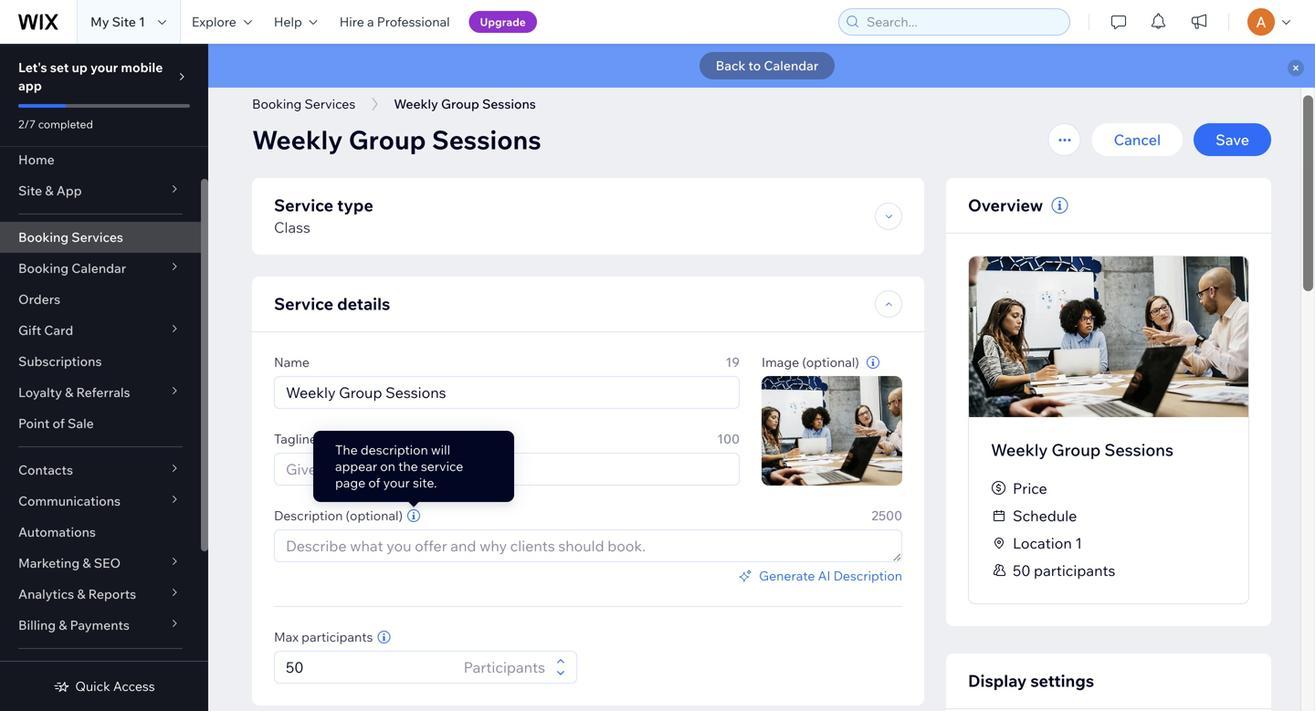Task type: describe. For each thing, give the bounding box(es) containing it.
max participants
[[274, 630, 373, 646]]

Tagline (optional) text field
[[275, 454, 739, 485]]

back to calendar button
[[700, 52, 835, 79]]

Max participants text field
[[281, 652, 458, 684]]

gift card
[[18, 323, 73, 339]]

overview
[[969, 195, 1044, 216]]

set
[[50, 59, 69, 75]]

will
[[431, 442, 451, 458]]

2/7
[[18, 117, 36, 131]]

the description will appear on the service page of your site.
[[335, 442, 464, 491]]

Search... field
[[862, 9, 1065, 35]]

hire
[[340, 14, 364, 30]]

image
[[762, 355, 800, 371]]

1 vertical spatial weekly group sessions
[[252, 124, 542, 156]]

home link
[[0, 144, 201, 175]]

point of sale
[[18, 416, 94, 432]]

analytics & reports
[[18, 587, 136, 603]]

payments
[[70, 618, 130, 634]]

save
[[1216, 131, 1250, 149]]

loyalty & referrals
[[18, 385, 130, 401]]

site & app
[[18, 183, 82, 199]]

reports
[[88, 587, 136, 603]]

upgrade button
[[469, 11, 537, 33]]

service
[[421, 459, 464, 475]]

participants for max participants
[[302, 630, 373, 646]]

display settings
[[969, 671, 1095, 692]]

booking for booking services link
[[18, 229, 69, 245]]

50
[[1013, 562, 1031, 580]]

explore
[[192, 14, 237, 30]]

generate ai description
[[759, 568, 903, 584]]

up
[[72, 59, 88, 75]]

(optional) for description (optional)
[[346, 508, 403, 524]]

loyalty & referrals button
[[0, 377, 201, 408]]

analytics & reports button
[[0, 579, 201, 610]]

participants for 50 participants
[[1034, 562, 1116, 580]]

communications button
[[0, 486, 201, 517]]

1 vertical spatial group
[[349, 124, 426, 156]]

image (optional)
[[762, 355, 860, 371]]

booking services link
[[0, 222, 201, 253]]

location
[[1013, 535, 1073, 553]]

let's set up your mobile app
[[18, 59, 163, 94]]

appear
[[335, 459, 377, 475]]

price
[[1013, 480, 1048, 498]]

help
[[274, 14, 302, 30]]

marketing & seo button
[[0, 548, 201, 579]]

point of sale link
[[0, 408, 201, 440]]

weekly group sessions button
[[385, 90, 545, 118]]

& for analytics
[[77, 587, 85, 603]]

of inside the description will appear on the service page of your site.
[[369, 475, 381, 491]]

quick access button
[[53, 679, 155, 695]]

subscriptions
[[18, 354, 102, 370]]

name
[[274, 355, 310, 371]]

(optional) for tagline (optional)
[[320, 431, 377, 447]]

2 vertical spatial weekly
[[991, 440, 1049, 461]]

site inside popup button
[[18, 183, 42, 199]]

display
[[969, 671, 1027, 692]]

cancel
[[1114, 131, 1162, 149]]

calendar inside button
[[764, 58, 819, 74]]

point
[[18, 416, 50, 432]]

& for marketing
[[83, 556, 91, 572]]

subscriptions link
[[0, 346, 201, 377]]

your inside the let's set up your mobile app
[[90, 59, 118, 75]]

cancel button
[[1092, 123, 1183, 156]]

contacts
[[18, 462, 73, 478]]

upgrade
[[480, 15, 526, 29]]

the
[[398, 459, 418, 475]]

back to calendar alert
[[208, 44, 1316, 88]]

booking for booking calendar popup button
[[18, 260, 69, 276]]

orders link
[[0, 284, 201, 315]]

sessions inside button
[[482, 96, 536, 112]]

& for billing
[[59, 618, 67, 634]]

booking calendar
[[18, 260, 126, 276]]

a
[[367, 14, 374, 30]]

help button
[[263, 0, 329, 44]]

description (optional)
[[274, 508, 403, 524]]

seo
[[94, 556, 121, 572]]

mobile
[[121, 59, 163, 75]]

location 1
[[1013, 535, 1083, 553]]

marketing
[[18, 556, 80, 572]]



Task type: locate. For each thing, give the bounding box(es) containing it.
generate
[[759, 568, 815, 584]]

tagline
[[274, 431, 317, 447]]

hire a professional link
[[329, 0, 461, 44]]

2500
[[872, 508, 903, 524]]

type
[[337, 195, 374, 216]]

booking services up the booking calendar
[[18, 229, 123, 245]]

completed
[[38, 117, 93, 131]]

&
[[45, 183, 54, 199], [65, 385, 73, 401], [83, 556, 91, 572], [77, 587, 85, 603], [59, 618, 67, 634]]

schedule
[[1013, 507, 1078, 525]]

site
[[112, 14, 136, 30], [18, 183, 42, 199]]

1 service from the top
[[274, 195, 334, 216]]

booking services inside button
[[252, 96, 356, 112]]

calendar inside popup button
[[72, 260, 126, 276]]

& left app on the top of page
[[45, 183, 54, 199]]

booking services inside sidebar element
[[18, 229, 123, 245]]

2 horizontal spatial weekly
[[991, 440, 1049, 461]]

booking services down help button
[[252, 96, 356, 112]]

1 vertical spatial 1
[[1076, 535, 1083, 553]]

service inside service type class
[[274, 195, 334, 216]]

1 vertical spatial services
[[72, 229, 123, 245]]

1 vertical spatial description
[[834, 568, 903, 584]]

gift card button
[[0, 315, 201, 346]]

booking inside button
[[252, 96, 302, 112]]

1 vertical spatial sessions
[[432, 124, 542, 156]]

weekly group sessions inside button
[[394, 96, 536, 112]]

marketing & seo
[[18, 556, 121, 572]]

booking up orders
[[18, 260, 69, 276]]

2/7 completed
[[18, 117, 93, 131]]

1 vertical spatial booking services
[[18, 229, 123, 245]]

booking down help
[[252, 96, 302, 112]]

0 horizontal spatial description
[[274, 508, 343, 524]]

0 vertical spatial weekly
[[394, 96, 438, 112]]

communications
[[18, 493, 121, 509]]

your down on
[[383, 475, 410, 491]]

home
[[18, 152, 55, 168]]

(optional) right image
[[803, 355, 860, 371]]

2 vertical spatial group
[[1052, 440, 1101, 461]]

booking
[[252, 96, 302, 112], [18, 229, 69, 245], [18, 260, 69, 276]]

weekly group sessions up price
[[991, 440, 1174, 461]]

0 vertical spatial group
[[441, 96, 480, 112]]

weekly group sessions down upgrade button
[[394, 96, 536, 112]]

0 horizontal spatial services
[[72, 229, 123, 245]]

1 vertical spatial service
[[274, 294, 334, 314]]

contacts button
[[0, 455, 201, 486]]

booking services for the booking services button
[[252, 96, 356, 112]]

1 horizontal spatial of
[[369, 475, 381, 491]]

0 horizontal spatial group
[[349, 124, 426, 156]]

weekly
[[394, 96, 438, 112], [252, 124, 343, 156], [991, 440, 1049, 461]]

booking inside popup button
[[18, 260, 69, 276]]

2 vertical spatial (optional)
[[346, 508, 403, 524]]

2 vertical spatial sessions
[[1105, 440, 1174, 461]]

your
[[90, 59, 118, 75], [383, 475, 410, 491]]

1 horizontal spatial services
[[305, 96, 356, 112]]

of left sale
[[52, 416, 65, 432]]

services inside sidebar element
[[72, 229, 123, 245]]

1 up the 50 participants
[[1076, 535, 1083, 553]]

0 vertical spatial participants
[[1034, 562, 1116, 580]]

referrals
[[76, 385, 130, 401]]

professional
[[377, 14, 450, 30]]

save button
[[1194, 123, 1272, 156]]

1 horizontal spatial 1
[[1076, 535, 1083, 553]]

of inside sidebar element
[[52, 416, 65, 432]]

weekly up price
[[991, 440, 1049, 461]]

2 vertical spatial booking
[[18, 260, 69, 276]]

0 vertical spatial sessions
[[482, 96, 536, 112]]

1 horizontal spatial participants
[[1034, 562, 1116, 580]]

site & app button
[[0, 175, 201, 207]]

gift
[[18, 323, 41, 339]]

sale
[[68, 416, 94, 432]]

1 horizontal spatial description
[[834, 568, 903, 584]]

class
[[274, 218, 311, 237]]

0 vertical spatial service
[[274, 195, 334, 216]]

& for site
[[45, 183, 54, 199]]

0 horizontal spatial weekly
[[252, 124, 343, 156]]

booking services button
[[243, 90, 365, 118]]

site down home
[[18, 183, 42, 199]]

weekly inside button
[[394, 96, 438, 112]]

max
[[274, 630, 299, 646]]

(optional) down page
[[346, 508, 403, 524]]

billing & payments
[[18, 618, 130, 634]]

service up class
[[274, 195, 334, 216]]

0 vertical spatial weekly group sessions
[[394, 96, 536, 112]]

1 vertical spatial booking
[[18, 229, 69, 245]]

loyalty
[[18, 385, 62, 401]]

0 vertical spatial (optional)
[[803, 355, 860, 371]]

1 horizontal spatial your
[[383, 475, 410, 491]]

1 vertical spatial (optional)
[[320, 431, 377, 447]]

participants
[[1034, 562, 1116, 580], [302, 630, 373, 646]]

1 horizontal spatial group
[[441, 96, 480, 112]]

& left reports
[[77, 587, 85, 603]]

analytics
[[18, 587, 74, 603]]

0 horizontal spatial site
[[18, 183, 42, 199]]

0 horizontal spatial booking services
[[18, 229, 123, 245]]

1 vertical spatial of
[[369, 475, 381, 491]]

app
[[18, 78, 42, 94]]

1 vertical spatial your
[[383, 475, 410, 491]]

weekly group sessions down weekly group sessions button
[[252, 124, 542, 156]]

automations
[[18, 525, 96, 540]]

0 vertical spatial services
[[305, 96, 356, 112]]

2 horizontal spatial group
[[1052, 440, 1101, 461]]

group inside weekly group sessions button
[[441, 96, 480, 112]]

(optional) for image (optional)
[[803, 355, 860, 371]]

automations link
[[0, 517, 201, 548]]

the
[[335, 442, 358, 458]]

access
[[113, 679, 155, 695]]

booking calendar button
[[0, 253, 201, 284]]

1
[[139, 14, 145, 30], [1076, 535, 1083, 553]]

1 vertical spatial participants
[[302, 630, 373, 646]]

1 vertical spatial weekly
[[252, 124, 343, 156]]

booking services for booking services link
[[18, 229, 123, 245]]

page
[[335, 475, 366, 491]]

weekly down the booking services button
[[252, 124, 343, 156]]

& for loyalty
[[65, 385, 73, 401]]

Description (optional) text field
[[275, 531, 902, 562]]

of
[[52, 416, 65, 432], [369, 475, 381, 491]]

booking up the booking calendar
[[18, 229, 69, 245]]

your right up
[[90, 59, 118, 75]]

of down on
[[369, 475, 381, 491]]

orders
[[18, 291, 60, 307]]

1 right my
[[139, 14, 145, 30]]

2 vertical spatial weekly group sessions
[[991, 440, 1174, 461]]

Name field
[[281, 377, 734, 408]]

services inside button
[[305, 96, 356, 112]]

participants down location 1
[[1034, 562, 1116, 580]]

calendar down booking services link
[[72, 260, 126, 276]]

hire a professional
[[340, 14, 450, 30]]

1 horizontal spatial calendar
[[764, 58, 819, 74]]

& left 'seo'
[[83, 556, 91, 572]]

on
[[380, 459, 396, 475]]

weekly group sessions
[[394, 96, 536, 112], [252, 124, 542, 156], [991, 440, 1174, 461]]

0 vertical spatial 1
[[139, 14, 145, 30]]

calendar right to
[[764, 58, 819, 74]]

1 vertical spatial calendar
[[72, 260, 126, 276]]

back to calendar
[[716, 58, 819, 74]]

0 vertical spatial booking
[[252, 96, 302, 112]]

service for service details
[[274, 294, 334, 314]]

services down hire
[[305, 96, 356, 112]]

0 vertical spatial description
[[274, 508, 343, 524]]

site.
[[413, 475, 437, 491]]

tagline (optional)
[[274, 431, 377, 447]]

billing
[[18, 618, 56, 634]]

your inside the description will appear on the service page of your site.
[[383, 475, 410, 491]]

services up booking calendar popup button
[[72, 229, 123, 245]]

1 horizontal spatial site
[[112, 14, 136, 30]]

site right my
[[112, 14, 136, 30]]

ai
[[818, 568, 831, 584]]

100
[[718, 431, 740, 447]]

quick
[[75, 679, 110, 695]]

description right ai at the bottom right of page
[[834, 568, 903, 584]]

sidebar element
[[0, 44, 208, 712]]

0 horizontal spatial 1
[[139, 14, 145, 30]]

(optional) up appear
[[320, 431, 377, 447]]

services for the booking services button
[[305, 96, 356, 112]]

0 horizontal spatial of
[[52, 416, 65, 432]]

2 service from the top
[[274, 294, 334, 314]]

service details
[[274, 294, 390, 314]]

service
[[274, 195, 334, 216], [274, 294, 334, 314]]

details
[[337, 294, 390, 314]]

weekly down professional
[[394, 96, 438, 112]]

quick access
[[75, 679, 155, 695]]

0 horizontal spatial calendar
[[72, 260, 126, 276]]

service up name
[[274, 294, 334, 314]]

0 vertical spatial booking services
[[252, 96, 356, 112]]

0 vertical spatial calendar
[[764, 58, 819, 74]]

1 horizontal spatial weekly
[[394, 96, 438, 112]]

0 horizontal spatial your
[[90, 59, 118, 75]]

participants up max participants text field
[[302, 630, 373, 646]]

booking for the booking services button
[[252, 96, 302, 112]]

let's
[[18, 59, 47, 75]]

card
[[44, 323, 73, 339]]

1 vertical spatial site
[[18, 183, 42, 199]]

0 vertical spatial site
[[112, 14, 136, 30]]

& right billing
[[59, 618, 67, 634]]

50 participants
[[1013, 562, 1116, 580]]

description
[[274, 508, 343, 524], [834, 568, 903, 584]]

description inside generate ai description button
[[834, 568, 903, 584]]

19
[[726, 355, 740, 371]]

& right loyalty
[[65, 385, 73, 401]]

generate ai description button
[[738, 568, 903, 585]]

billing & payments button
[[0, 610, 201, 641]]

0 vertical spatial your
[[90, 59, 118, 75]]

to
[[749, 58, 761, 74]]

1 horizontal spatial booking services
[[252, 96, 356, 112]]

services
[[305, 96, 356, 112], [72, 229, 123, 245]]

services for booking services link
[[72, 229, 123, 245]]

description
[[361, 442, 428, 458]]

description down page
[[274, 508, 343, 524]]

service for service type class
[[274, 195, 334, 216]]

0 vertical spatial of
[[52, 416, 65, 432]]

settings
[[1031, 671, 1095, 692]]

0 horizontal spatial participants
[[302, 630, 373, 646]]

my site 1
[[90, 14, 145, 30]]



Task type: vqa. For each thing, say whether or not it's contained in the screenshot.
364215376135191's In
no



